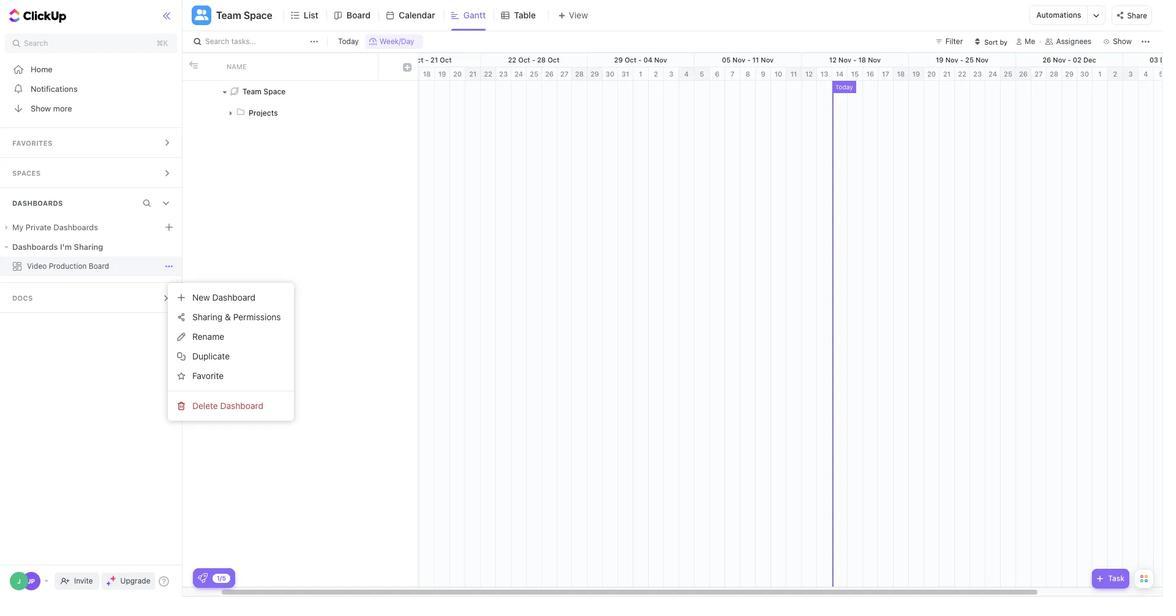 Task type: locate. For each thing, give the bounding box(es) containing it.
1 horizontal spatial 2
[[1114, 70, 1118, 78]]

1 horizontal spatial 17
[[882, 70, 890, 78]]

2 horizontal spatial 21
[[944, 70, 951, 78]]

5 element
[[1155, 67, 1164, 81]]

assignees button
[[1041, 34, 1098, 49]]

0 horizontal spatial 17
[[408, 70, 415, 78]]

4 left 5
[[685, 70, 689, 78]]

new
[[192, 292, 210, 303]]

23 for 2nd 23 element
[[974, 70, 982, 78]]

0 horizontal spatial 28 element
[[572, 67, 588, 81]]

26 element down 22 oct - 28 oct element
[[542, 67, 558, 81]]

1 horizontal spatial 23
[[974, 70, 982, 78]]

20 element down 19 nov - 25 nov
[[925, 67, 940, 81]]

25 for first 25 element
[[530, 70, 539, 78]]

video production board
[[27, 262, 109, 271]]

1 24 element from the left
[[512, 67, 527, 81]]

- inside 'element'
[[426, 56, 429, 64]]

28 element down 26 nov - 02 dec
[[1047, 67, 1063, 81]]

0 vertical spatial dashboard
[[212, 292, 256, 303]]

search for search
[[24, 39, 48, 48]]

05
[[722, 56, 731, 64]]

15
[[402, 56, 410, 64], [852, 70, 859, 78]]

sharing up rename
[[192, 312, 223, 322]]

2 horizontal spatial 29
[[1066, 70, 1074, 78]]

1 vertical spatial team
[[243, 87, 262, 96]]

1 30 from the left
[[606, 70, 615, 78]]

0 horizontal spatial 27 element
[[558, 67, 572, 81]]

19 element down 15 oct - 21 oct 'element'
[[435, 67, 450, 81]]

0 vertical spatial 12
[[830, 56, 837, 64]]

17 right 16 element
[[882, 70, 890, 78]]

10 element
[[772, 67, 787, 81]]

16
[[867, 70, 875, 78]]

28 element left 31
[[572, 67, 588, 81]]

27 down 22 oct - 28 oct element
[[561, 70, 569, 78]]

team down name
[[243, 87, 262, 96]]

name row
[[183, 53, 418, 81]]

1 4 from the left
[[685, 70, 689, 78]]

2 17 element from the left
[[879, 67, 894, 81]]

23 element down 22 oct - 28 oct
[[496, 67, 512, 81]]

0 vertical spatial 11
[[753, 56, 759, 64]]

22 element
[[481, 67, 496, 81], [955, 67, 971, 81]]

9
[[761, 70, 766, 78]]

25 element down me button at the right top of page
[[1001, 67, 1017, 81]]

0 horizontal spatial 11
[[753, 56, 759, 64]]

2 20 element from the left
[[925, 67, 940, 81]]

2 23 from the left
[[974, 70, 982, 78]]

17 down 15 oct - 21 oct
[[408, 70, 415, 78]]

space inside button
[[244, 10, 273, 21]]

5
[[700, 70, 704, 78]]

18 up 15 'element'
[[859, 56, 867, 64]]

team up search tasks...
[[216, 10, 241, 21]]

12 up 14
[[830, 56, 837, 64]]

1 horizontal spatial 22 element
[[955, 67, 971, 81]]

board link
[[347, 0, 376, 31]]

1 horizontal spatial search
[[205, 37, 229, 46]]

3 down "03 dec - 09 dec" element
[[1129, 70, 1133, 78]]

dashboards up 'private'
[[12, 199, 63, 207]]

board
[[347, 10, 371, 20], [89, 262, 109, 271]]

2 25 element from the left
[[1001, 67, 1017, 81]]

1 1 from the left
[[639, 70, 643, 78]]

1 horizontal spatial 21 element
[[940, 67, 955, 81]]

search up 'home'
[[24, 39, 48, 48]]

23
[[499, 70, 508, 78], [974, 70, 982, 78]]

dashboard for new dashboard
[[212, 292, 256, 303]]

22 down 19 nov - 25 nov element
[[958, 70, 967, 78]]

29 left 31
[[591, 70, 599, 78]]

sharing up video production board link
[[74, 242, 103, 252]]

1 down 26 nov - 02 dec element
[[1099, 70, 1102, 78]]

3 - from the left
[[639, 56, 642, 64]]

28 left 31
[[575, 70, 584, 78]]

28 down table link
[[537, 56, 546, 64]]

24 element
[[512, 67, 527, 81], [986, 67, 1001, 81]]

24 down 19 nov - 25 nov element
[[989, 70, 998, 78]]

3
[[669, 70, 674, 78], [1129, 70, 1133, 78]]

26 down assignees button at the right top of page
[[1043, 56, 1052, 64]]

17
[[408, 70, 415, 78], [882, 70, 890, 78]]

- inside "element"
[[854, 56, 857, 64]]

2 21 element from the left
[[940, 67, 955, 81]]

23 for second 23 element from right
[[499, 70, 508, 78]]

13 element
[[817, 67, 833, 81]]

1 horizontal spatial 18 element
[[894, 67, 909, 81]]

3 oct from the left
[[519, 56, 530, 64]]

list
[[304, 10, 319, 20]]

13
[[821, 70, 829, 78]]

15 oct - 21 oct element
[[374, 53, 481, 67]]

today down board link
[[338, 37, 359, 46]]

task
[[1109, 574, 1125, 583]]

2 30 from the left
[[1081, 70, 1090, 78]]

team space cell
[[219, 81, 379, 102]]

calendar link
[[399, 0, 440, 31]]

02
[[1073, 56, 1082, 64]]

show
[[31, 103, 51, 113]]

20 for 2nd 20 element from the left
[[928, 70, 936, 78]]

1
[[639, 70, 643, 78], [1099, 70, 1102, 78]]

0 horizontal spatial 21
[[431, 56, 438, 64]]

today button
[[335, 34, 363, 49]]

0 horizontal spatial 20
[[453, 70, 462, 78]]

11
[[753, 56, 759, 64], [791, 70, 797, 78]]

20 element
[[450, 67, 466, 81], [925, 67, 940, 81]]

26 down 22 oct - 28 oct element
[[545, 70, 554, 78]]

1 23 from the left
[[499, 70, 508, 78]]

1 vertical spatial 12
[[806, 70, 813, 78]]

1 18 element from the left
[[420, 67, 435, 81]]

27 element down 26 nov - 02 dec
[[1032, 67, 1047, 81]]

0 horizontal spatial 22 element
[[481, 67, 496, 81]]

team space inside button
[[216, 10, 273, 21]]

nov
[[655, 56, 667, 64], [733, 56, 746, 64], [761, 56, 774, 64], [839, 56, 852, 64], [868, 56, 881, 64], [946, 56, 959, 64], [976, 56, 989, 64], [1054, 56, 1066, 64]]

12 right 11 element
[[806, 70, 813, 78]]

2 nov from the left
[[733, 56, 746, 64]]

1 horizontal spatial 29 element
[[1063, 67, 1078, 81]]

27 element
[[558, 67, 572, 81], [1032, 67, 1047, 81]]

space
[[244, 10, 273, 21], [264, 87, 286, 96]]

22 for 22 oct - 28 oct
[[508, 56, 517, 64]]

1 20 element from the left
[[450, 67, 466, 81]]

dashboard up sharing & permissions on the bottom left of page
[[212, 292, 256, 303]]

22 down 22 oct - 28 oct element
[[484, 70, 493, 78]]

26 down me button at the right top of page
[[1020, 70, 1028, 78]]

production
[[49, 262, 87, 271]]

1 22 element from the left
[[481, 67, 496, 81]]

0 vertical spatial team
[[216, 10, 241, 21]]

1 horizontal spatial 20
[[928, 70, 936, 78]]

21 element down 19 nov - 25 nov
[[940, 67, 955, 81]]

1 horizontal spatial sharing
[[192, 312, 223, 322]]

0 vertical spatial 15
[[402, 56, 410, 64]]

team
[[216, 10, 241, 21], [243, 87, 262, 96]]

0 horizontal spatial 30
[[606, 70, 615, 78]]

&
[[225, 312, 231, 322]]

1 29 element from the left
[[588, 67, 603, 81]]

rename button
[[173, 327, 289, 347]]

1 horizontal spatial 22
[[508, 56, 517, 64]]

1 vertical spatial 15
[[852, 70, 859, 78]]

0 horizontal spatial 30 element
[[603, 67, 618, 81]]

2 18 element from the left
[[894, 67, 909, 81]]

1 vertical spatial today
[[836, 83, 853, 91]]

24 element down 19 nov - 25 nov element
[[986, 67, 1001, 81]]

team space down name
[[243, 87, 286, 96]]

2 3 from the left
[[1129, 70, 1133, 78]]

0 horizontal spatial 25 element
[[527, 67, 542, 81]]

share
[[1128, 11, 1148, 20]]

6 - from the left
[[961, 56, 964, 64]]

0 horizontal spatial 15
[[402, 56, 410, 64]]

dashboard for delete dashboard
[[220, 401, 264, 411]]

4
[[685, 70, 689, 78], [1144, 70, 1149, 78]]

board up today button
[[347, 10, 371, 20]]

1 21 element from the left
[[466, 67, 481, 81]]

26 element
[[542, 67, 558, 81], [1017, 67, 1032, 81]]

26 element down me button at the right top of page
[[1017, 67, 1032, 81]]

7 nov from the left
[[976, 56, 989, 64]]

0 horizontal spatial 20 element
[[450, 67, 466, 81]]

2 30 element from the left
[[1078, 67, 1093, 81]]

18 element down 15 oct - 21 oct 'element'
[[420, 67, 435, 81]]

29 element down 26 nov - 02 dec element
[[1063, 67, 1078, 81]]

23 down 19 nov - 25 nov element
[[974, 70, 982, 78]]

- for 28
[[532, 56, 536, 64]]

1 vertical spatial dashboards
[[12, 242, 58, 252]]

1 horizontal spatial 28 element
[[1047, 67, 1063, 81]]

duplicate
[[192, 351, 230, 362]]

4 - from the left
[[748, 56, 751, 64]]

1 down 29 oct - 04 nov element
[[639, 70, 643, 78]]

30 element down dec
[[1078, 67, 1093, 81]]

22 down table
[[508, 56, 517, 64]]

team space tree grid
[[183, 53, 418, 587]]

19 element
[[435, 67, 450, 81], [909, 67, 925, 81]]

1 horizontal spatial 30 element
[[1078, 67, 1093, 81]]

22 element down 19 nov - 25 nov element
[[955, 67, 971, 81]]

dashboard inside the delete dashboard button
[[220, 401, 264, 411]]

30 left 31
[[606, 70, 615, 78]]

dashboard down favorite button on the left of the page
[[220, 401, 264, 411]]

dec
[[1084, 56, 1097, 64]]

⌘k
[[157, 39, 168, 48]]

30 element
[[603, 67, 618, 81], [1078, 67, 1093, 81]]

video production board link
[[0, 257, 168, 276]]

0 horizontal spatial 23
[[499, 70, 508, 78]]

1 horizontal spatial 26 element
[[1017, 67, 1032, 81]]

15 for 15 oct - 21 oct
[[402, 56, 410, 64]]

me button
[[1012, 34, 1041, 49]]

14 element
[[833, 67, 848, 81]]

23 element
[[496, 67, 512, 81], [971, 67, 986, 81]]

0 vertical spatial dashboards
[[12, 199, 63, 207]]

2 horizontal spatial 22
[[958, 70, 967, 78]]

1 17 element from the left
[[404, 67, 420, 81]]

0 vertical spatial board
[[347, 10, 371, 20]]

4 left 5 "element"
[[1144, 70, 1149, 78]]

team space - 0.00% row
[[183, 81, 418, 102]]

dashboards
[[12, 199, 63, 207], [12, 242, 58, 252]]

28 down 26 nov - 02 dec
[[1050, 70, 1059, 78]]

2 down 29 oct - 04 nov element
[[654, 70, 658, 78]]

oct
[[412, 56, 424, 64], [440, 56, 452, 64], [519, 56, 530, 64], [548, 56, 560, 64], [625, 56, 637, 64]]

1 20 from the left
[[453, 70, 462, 78]]

2 left 5 "element"
[[1114, 70, 1118, 78]]

25
[[966, 56, 974, 64], [530, 70, 539, 78], [1004, 70, 1013, 78]]

22 element down 22 oct - 28 oct element
[[481, 67, 496, 81]]

0 horizontal spatial 23 element
[[496, 67, 512, 81]]

1 nov from the left
[[655, 56, 667, 64]]

26
[[1043, 56, 1052, 64], [545, 70, 554, 78], [1020, 70, 1028, 78]]

8
[[746, 70, 750, 78]]

1 horizontal spatial 1
[[1099, 70, 1102, 78]]

28 element
[[572, 67, 588, 81], [1047, 67, 1063, 81]]

6
[[715, 70, 720, 78]]

1 26 element from the left
[[542, 67, 558, 81]]

0 horizontal spatial today
[[338, 37, 359, 46]]

21
[[431, 56, 438, 64], [469, 70, 477, 78], [944, 70, 951, 78]]

22 for second 22 "element" from the right
[[484, 70, 493, 78]]

0 vertical spatial today
[[338, 37, 359, 46]]

0 horizontal spatial 17 element
[[404, 67, 420, 81]]

1 dashboards from the top
[[12, 199, 63, 207]]

0 horizontal spatial board
[[89, 262, 109, 271]]

5 - from the left
[[854, 56, 857, 64]]

8 nov from the left
[[1054, 56, 1066, 64]]

search for search tasks...
[[205, 37, 229, 46]]

21 down calendar link
[[431, 56, 438, 64]]

29 element left 31
[[588, 67, 603, 81]]

12 nov - 18 nov element
[[802, 53, 909, 67]]

1 vertical spatial dashboard
[[220, 401, 264, 411]]

21 down 15 oct - 21 oct 'element'
[[469, 70, 477, 78]]

board right the production
[[89, 262, 109, 271]]

dashboard inside new dashboard button
[[212, 292, 256, 303]]

15 down calendar
[[402, 56, 410, 64]]

1 - from the left
[[426, 56, 429, 64]]

28
[[537, 56, 546, 64], [575, 70, 584, 78], [1050, 70, 1059, 78]]

0 horizontal spatial 2
[[654, 70, 658, 78]]

20 down 19 nov - 25 nov
[[928, 70, 936, 78]]

space down name column header
[[264, 87, 286, 96]]

20 down 15 oct - 21 oct 'element'
[[453, 70, 462, 78]]

17 element right 16 on the top right
[[879, 67, 894, 81]]

0 vertical spatial team space
[[216, 10, 273, 21]]

0 vertical spatial space
[[244, 10, 273, 21]]

1 horizontal spatial today
[[836, 83, 853, 91]]

sharing
[[74, 242, 103, 252], [192, 312, 223, 322]]

space inside cell
[[264, 87, 286, 96]]

0 horizontal spatial 24 element
[[512, 67, 527, 81]]

1 vertical spatial space
[[264, 87, 286, 96]]

1 horizontal spatial 27 element
[[1032, 67, 1047, 81]]

21 down 19 nov - 25 nov
[[944, 70, 951, 78]]

29 up 31
[[614, 56, 623, 64]]

nov inside 26 nov - 02 dec element
[[1054, 56, 1066, 64]]

3 nov from the left
[[761, 56, 774, 64]]

0 horizontal spatial 12
[[806, 70, 813, 78]]

team inside button
[[216, 10, 241, 21]]

i'm
[[60, 242, 72, 252]]

search left tasks...
[[205, 37, 229, 46]]

2 horizontal spatial 28
[[1050, 70, 1059, 78]]

upgrade link
[[101, 573, 155, 590]]

29 down 26 nov - 02 dec element
[[1066, 70, 1074, 78]]

search
[[205, 37, 229, 46], [24, 39, 48, 48]]

1 horizontal spatial 24 element
[[986, 67, 1001, 81]]

1 horizontal spatial 29
[[614, 56, 623, 64]]

29 for 29 oct - 04 nov
[[614, 56, 623, 64]]

21 element
[[466, 67, 481, 81], [940, 67, 955, 81]]

space up search tasks... text field
[[244, 10, 273, 21]]

0 horizontal spatial sharing
[[74, 242, 103, 252]]

1 column header from the left
[[183, 53, 201, 80]]

1 horizontal spatial 19 element
[[909, 67, 925, 81]]

2 28 element from the left
[[1047, 67, 1063, 81]]

1 horizontal spatial 27
[[1035, 70, 1043, 78]]

25 element down 22 oct - 28 oct element
[[527, 67, 542, 81]]

1 horizontal spatial 23 element
[[971, 67, 986, 81]]

21 element down 15 oct - 21 oct 'element'
[[466, 67, 481, 81]]

19 element right 16 element
[[909, 67, 925, 81]]

19
[[936, 56, 944, 64], [439, 70, 446, 78], [913, 70, 921, 78]]

1 vertical spatial board
[[89, 262, 109, 271]]

12 for 12
[[806, 70, 813, 78]]

29 element
[[588, 67, 603, 81], [1063, 67, 1078, 81]]

1/5
[[217, 575, 226, 582]]

0 horizontal spatial 25
[[530, 70, 539, 78]]

16 element
[[863, 67, 879, 81]]

24 down 22 oct - 28 oct
[[515, 70, 523, 78]]

18 right 16 element
[[898, 70, 905, 78]]

24 element down 22 oct - 28 oct
[[512, 67, 527, 81]]

2 23 element from the left
[[971, 67, 986, 81]]

today
[[338, 37, 359, 46], [836, 83, 853, 91]]

0 horizontal spatial 24
[[515, 70, 523, 78]]

27 element down 22 oct - 28 oct element
[[558, 67, 572, 81]]

1 horizontal spatial 3
[[1129, 70, 1133, 78]]

1 horizontal spatial 25 element
[[1001, 67, 1017, 81]]

22
[[508, 56, 517, 64], [484, 70, 493, 78], [958, 70, 967, 78]]

0 horizontal spatial team
[[216, 10, 241, 21]]

- for 11
[[748, 56, 751, 64]]

30 down dec
[[1081, 70, 1090, 78]]

0 horizontal spatial 19
[[439, 70, 446, 78]]

1 horizontal spatial 11
[[791, 70, 797, 78]]

2 19 element from the left
[[909, 67, 925, 81]]

25 element
[[527, 67, 542, 81], [1001, 67, 1017, 81]]

today down "14" element
[[836, 83, 853, 91]]

20 element down 15 oct - 21 oct 'element'
[[450, 67, 466, 81]]

7 - from the left
[[1068, 56, 1072, 64]]

0 horizontal spatial 27
[[561, 70, 569, 78]]

12
[[830, 56, 837, 64], [806, 70, 813, 78]]

more
[[53, 103, 72, 113]]

column header
[[183, 53, 201, 80], [201, 53, 219, 80], [379, 53, 397, 80], [397, 53, 418, 80]]

2 20 from the left
[[928, 70, 936, 78]]

2 - from the left
[[532, 56, 536, 64]]

23 down 22 oct - 28 oct element
[[499, 70, 508, 78]]

1 horizontal spatial 4
[[1144, 70, 1149, 78]]

1 horizontal spatial 17 element
[[879, 67, 894, 81]]

0 horizontal spatial 18 element
[[420, 67, 435, 81]]

12 inside "element"
[[830, 56, 837, 64]]

1 horizontal spatial 20 element
[[925, 67, 940, 81]]

- for 02
[[1068, 56, 1072, 64]]

dashboards up video at top
[[12, 242, 58, 252]]

1 24 from the left
[[515, 70, 523, 78]]

29 oct - 04 nov
[[614, 56, 667, 64]]

1 oct from the left
[[412, 56, 424, 64]]

delete dashboard button
[[173, 396, 289, 416]]

 image
[[189, 61, 198, 69]]

1 horizontal spatial 15
[[852, 70, 859, 78]]

27 down me
[[1035, 70, 1043, 78]]

video
[[27, 262, 47, 271]]

0 horizontal spatial 22
[[484, 70, 493, 78]]

team space button
[[211, 2, 273, 29]]

0 horizontal spatial 29 element
[[588, 67, 603, 81]]

29
[[614, 56, 623, 64], [591, 70, 599, 78], [1066, 70, 1074, 78]]

17 element down 15 oct - 21 oct
[[404, 67, 420, 81]]

oct inside 29 oct - 04 nov element
[[625, 56, 637, 64]]

1 horizontal spatial board
[[347, 10, 371, 20]]

29 oct - 04 nov element
[[588, 53, 695, 67]]

18 element right 16 element
[[894, 67, 909, 81]]

1 horizontal spatial 26
[[1020, 70, 1028, 78]]

 image inside 'column header'
[[189, 61, 198, 69]]

oct for 22
[[519, 56, 530, 64]]

team space up tasks...
[[216, 10, 273, 21]]

17 element
[[404, 67, 420, 81], [879, 67, 894, 81]]

0 horizontal spatial 3
[[669, 70, 674, 78]]

3 left 5
[[669, 70, 674, 78]]

23 element down 19 nov - 25 nov element
[[971, 67, 986, 81]]

search inside sidebar navigation
[[24, 39, 48, 48]]

- for 04
[[639, 56, 642, 64]]

18
[[859, 56, 867, 64], [423, 70, 431, 78], [898, 70, 905, 78]]

0 horizontal spatial 21 element
[[466, 67, 481, 81]]

15 down 12 nov - 18 nov "element"
[[852, 70, 859, 78]]

0 horizontal spatial 4
[[685, 70, 689, 78]]

7
[[731, 70, 735, 78]]

30 element left 31
[[603, 67, 618, 81]]

1 horizontal spatial team
[[243, 87, 262, 96]]

board inside sidebar navigation
[[89, 262, 109, 271]]

0 horizontal spatial 19 element
[[435, 67, 450, 81]]

18 down 15 oct - 21 oct 'element'
[[423, 70, 431, 78]]

1 horizontal spatial 24
[[989, 70, 998, 78]]

5 oct from the left
[[625, 56, 637, 64]]

0 horizontal spatial search
[[24, 39, 48, 48]]

1 vertical spatial team space
[[243, 87, 286, 96]]

22 inside 22 oct - 28 oct element
[[508, 56, 517, 64]]

18 element
[[420, 67, 435, 81], [894, 67, 909, 81]]

0 horizontal spatial 1
[[639, 70, 643, 78]]

dashboard
[[212, 292, 256, 303], [220, 401, 264, 411]]

2 dashboards from the top
[[12, 242, 58, 252]]

 image
[[403, 63, 412, 72]]

1 vertical spatial sharing
[[192, 312, 223, 322]]

29 for 2nd 29 element from the right
[[591, 70, 599, 78]]

19 nov - 25 nov element
[[909, 53, 1017, 67]]



Task type: vqa. For each thing, say whether or not it's contained in the screenshot.
12 element
yes



Task type: describe. For each thing, give the bounding box(es) containing it.
dashboards for dashboards i'm sharing
[[12, 242, 58, 252]]

0 horizontal spatial 28
[[537, 56, 546, 64]]

sharing & permissions
[[192, 312, 281, 322]]

15 element
[[848, 67, 863, 81]]

assignees
[[1057, 37, 1092, 46]]

favorite
[[192, 371, 224, 381]]

rename
[[192, 331, 224, 342]]

1 27 element from the left
[[558, 67, 572, 81]]

1 vertical spatial 11
[[791, 70, 797, 78]]

private
[[26, 222, 51, 232]]

1 25 element from the left
[[527, 67, 542, 81]]

my
[[12, 222, 23, 232]]

4 oct from the left
[[548, 56, 560, 64]]

1 28 element from the left
[[572, 67, 588, 81]]

new dashboard
[[192, 292, 256, 303]]

onboarding checklist button image
[[198, 574, 208, 583]]

26 nov - 02 dec
[[1043, 56, 1097, 64]]

team space inside cell
[[243, 87, 286, 96]]

1 horizontal spatial 19
[[913, 70, 921, 78]]

1 horizontal spatial 25
[[966, 56, 974, 64]]

14
[[836, 70, 844, 78]]

- for 18
[[854, 56, 857, 64]]

docs
[[12, 294, 33, 302]]

tasks...
[[231, 37, 256, 46]]

duplicate button
[[173, 347, 289, 366]]

table
[[514, 10, 536, 20]]

1 2 from the left
[[654, 70, 658, 78]]

home link
[[0, 59, 183, 79]]

10
[[775, 70, 783, 78]]

18 inside "element"
[[859, 56, 867, 64]]

4 column header from the left
[[397, 53, 418, 80]]

04
[[644, 56, 653, 64]]

dashboards
[[54, 222, 98, 232]]

table link
[[514, 0, 541, 31]]

15 for 15
[[852, 70, 859, 78]]

11 element
[[787, 67, 802, 81]]

dashboards for dashboards
[[12, 199, 63, 207]]

12 nov - 18 nov
[[830, 56, 881, 64]]

5 nov from the left
[[868, 56, 881, 64]]

1 17 from the left
[[408, 70, 415, 78]]

20 for first 20 element from the left
[[453, 70, 462, 78]]

name column header
[[219, 53, 379, 80]]

Search tasks... text field
[[205, 33, 307, 50]]

notifications
[[31, 84, 78, 93]]

me
[[1025, 37, 1036, 46]]

2 2 from the left
[[1114, 70, 1118, 78]]

21 inside 'element'
[[431, 56, 438, 64]]

0 horizontal spatial 18
[[423, 70, 431, 78]]

name
[[227, 63, 247, 70]]

1 30 element from the left
[[603, 67, 618, 81]]

2 29 element from the left
[[1063, 67, 1078, 81]]

05 nov - 11 nov element
[[695, 53, 802, 67]]

2 27 from the left
[[1035, 70, 1043, 78]]

gantt link
[[464, 0, 491, 31]]

automations button
[[1031, 6, 1088, 25]]

invite
[[74, 577, 93, 586]]

delete dashboard
[[192, 401, 264, 411]]

2 17 from the left
[[882, 70, 890, 78]]

2 oct from the left
[[440, 56, 452, 64]]

1 23 element from the left
[[496, 67, 512, 81]]

sharing & permissions button
[[173, 308, 289, 327]]

search tasks...
[[205, 37, 256, 46]]

22 oct - 28 oct element
[[481, 53, 588, 67]]

2 1 from the left
[[1099, 70, 1102, 78]]

sidebar navigation
[[0, 0, 183, 597]]

2 24 from the left
[[989, 70, 998, 78]]

25 for 1st 25 element from the right
[[1004, 70, 1013, 78]]

30 for second 30 element from left
[[1081, 70, 1090, 78]]

d
[[1161, 56, 1164, 64]]

permissions
[[233, 312, 281, 322]]

03 dec - 09 dec element
[[1124, 53, 1164, 67]]

03
[[1150, 56, 1159, 64]]

favorite button
[[173, 366, 289, 386]]

gantt
[[464, 10, 486, 20]]

12 for 12 nov - 18 nov
[[830, 56, 837, 64]]

upgrade
[[120, 577, 150, 586]]

dashboards i'm sharing
[[12, 242, 103, 252]]

22 oct - 28 oct
[[508, 56, 560, 64]]

 image inside 'column header'
[[403, 63, 412, 72]]

- for 25
[[961, 56, 964, 64]]

oct for 29
[[625, 56, 637, 64]]

2 22 element from the left
[[955, 67, 971, 81]]

05 nov - 11 nov
[[722, 56, 774, 64]]

19 nov - 25 nov
[[936, 56, 989, 64]]

12 element
[[802, 67, 817, 81]]

favorites
[[12, 139, 52, 147]]

1 3 from the left
[[669, 70, 674, 78]]

automations
[[1037, 10, 1082, 20]]

home
[[31, 64, 53, 74]]

notifications link
[[0, 79, 183, 99]]

3 column header from the left
[[379, 53, 397, 80]]

1 horizontal spatial 21
[[469, 70, 477, 78]]

2 horizontal spatial 18
[[898, 70, 905, 78]]

onboarding checklist button element
[[198, 574, 208, 583]]

team inside cell
[[243, 87, 262, 96]]

2 27 element from the left
[[1032, 67, 1047, 81]]

0 horizontal spatial 26
[[545, 70, 554, 78]]

6 nov from the left
[[946, 56, 959, 64]]

03 d
[[1150, 56, 1164, 64]]

nov inside 29 oct - 04 nov element
[[655, 56, 667, 64]]

oct for 15
[[412, 56, 424, 64]]

4 nov from the left
[[839, 56, 852, 64]]

15 oct - 21 oct
[[402, 56, 452, 64]]

calendar
[[399, 10, 435, 20]]

list link
[[304, 0, 323, 31]]

show more
[[31, 103, 72, 113]]

- for 21
[[426, 56, 429, 64]]

favorites button
[[0, 128, 183, 157]]

29 for second 29 element
[[1066, 70, 1074, 78]]

1 19 element from the left
[[435, 67, 450, 81]]

31 element
[[618, 67, 634, 81]]

delete
[[192, 401, 218, 411]]

share button
[[1112, 6, 1153, 25]]

2 4 from the left
[[1144, 70, 1149, 78]]

sharing inside button
[[192, 312, 223, 322]]

1 27 from the left
[[561, 70, 569, 78]]

31
[[622, 70, 629, 78]]

2 column header from the left
[[201, 53, 219, 80]]

2 horizontal spatial 19
[[936, 56, 944, 64]]

today inside today button
[[338, 37, 359, 46]]

26 nov - 02 dec element
[[1017, 53, 1124, 67]]

new dashboard button
[[173, 288, 289, 308]]

30 for second 30 element from the right
[[606, 70, 615, 78]]

2 24 element from the left
[[986, 67, 1001, 81]]

2 26 element from the left
[[1017, 67, 1032, 81]]

2 horizontal spatial 26
[[1043, 56, 1052, 64]]

1 horizontal spatial 28
[[575, 70, 584, 78]]

my private dashboards
[[12, 222, 98, 232]]

22 for 2nd 22 "element" from the left
[[958, 70, 967, 78]]

sharing inside sidebar navigation
[[74, 242, 103, 252]]



